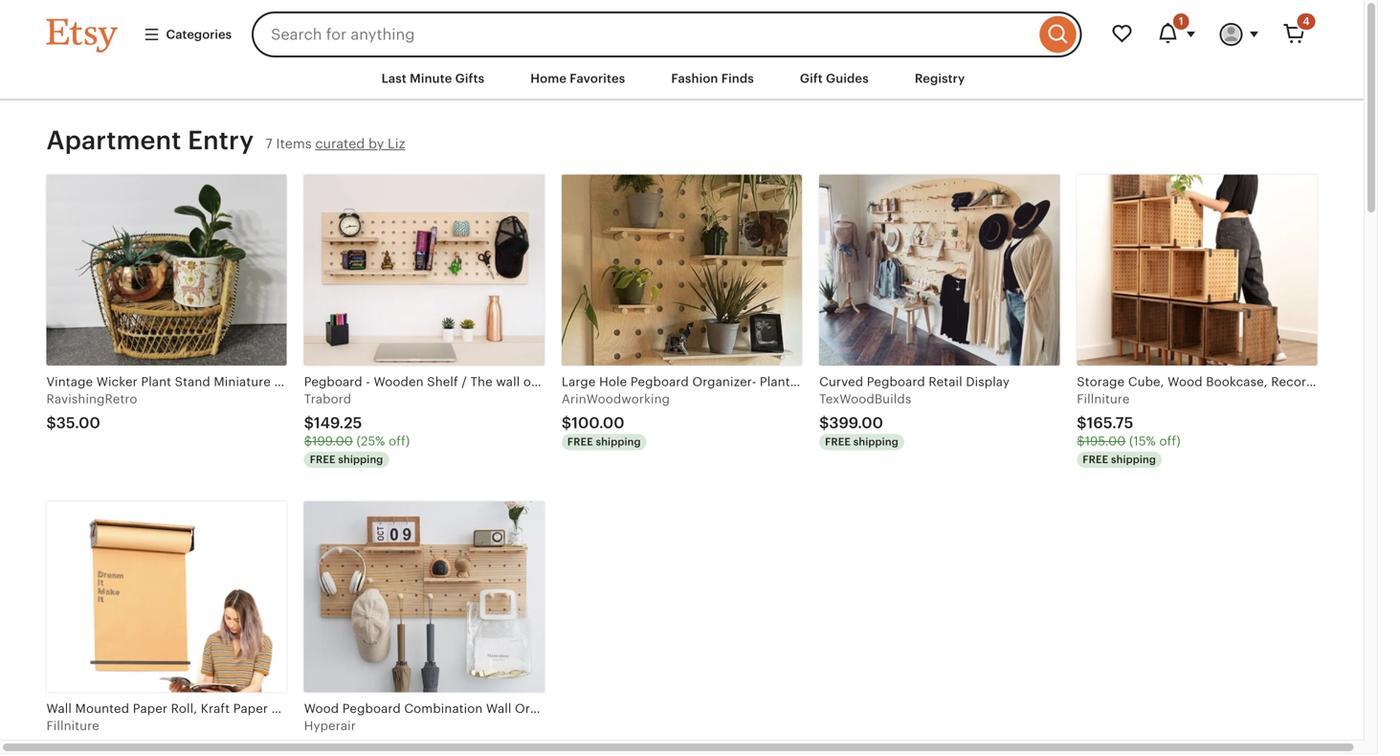 Task type: locate. For each thing, give the bounding box(es) containing it.
gift guides
[[800, 71, 869, 86]]

free inside 'curved pegboard retail display texwoodbuilds $ 399.00 free shipping'
[[825, 436, 851, 448]]

Search for anything text field
[[252, 11, 1035, 57]]

0 horizontal spatial wicker
[[96, 375, 138, 389]]

shelf
[[794, 375, 823, 389]]

shipping
[[596, 436, 641, 448], [854, 436, 899, 448], [338, 454, 383, 465], [1111, 454, 1156, 465]]

plant
[[141, 375, 171, 389], [760, 375, 790, 389]]

off) inside fillniture $ 165.75 $ 195.00 (15% off) free shipping
[[1160, 434, 1181, 449]]

off) right (15%
[[1160, 434, 1181, 449]]

wicker
[[96, 375, 138, 389], [274, 375, 315, 389]]

0 horizontal spatial plant
[[141, 375, 171, 389]]

shipping down (25%
[[338, 454, 383, 465]]

$ inside large hole pegboard organizer- plant shelf arinwoodworking $ 100.00 free shipping
[[562, 415, 572, 432]]

shipping down 399.00
[[854, 436, 899, 448]]

ravishingretro
[[46, 392, 137, 406]]

large hole pegboard organizer- plant shelf image
[[562, 174, 802, 365]]

trabord $ 149.25 $ 199.00 (25% off) free shipping
[[304, 392, 410, 465]]

1 horizontal spatial fillniture
[[1077, 392, 1130, 406]]

shipping inside trabord $ 149.25 $ 199.00 (25% off) free shipping
[[338, 454, 383, 465]]

free for $
[[825, 436, 851, 448]]

free inside fillniture $ 165.75 $ 195.00 (15% off) free shipping
[[1083, 454, 1109, 465]]

1 horizontal spatial pegboard
[[867, 375, 925, 389]]

stand
[[175, 375, 210, 389]]

1 horizontal spatial wicker
[[274, 375, 315, 389]]

165.75
[[1087, 415, 1134, 432]]

1 off) from the left
[[389, 434, 410, 449]]

shipping down (15%
[[1111, 454, 1156, 465]]

$ down vintage on the left of page
[[46, 415, 56, 432]]

menu bar containing last minute gifts
[[12, 57, 1352, 101]]

0 horizontal spatial fillniture
[[46, 719, 99, 733]]

free down 199.00
[[310, 454, 336, 465]]

large hole pegboard organizer- plant shelf arinwoodworking $ 100.00 free shipping
[[562, 375, 823, 448]]

off) for 165.75
[[1160, 434, 1181, 449]]

free
[[567, 436, 593, 448], [825, 436, 851, 448], [310, 454, 336, 465], [1083, 454, 1109, 465]]

menu bar
[[12, 57, 1352, 101]]

1 button
[[1145, 11, 1208, 57]]

storage cube, wood bookcase, record storage, shelving unit, tv stand, modular cube bookshelf, sideboard image
[[1077, 174, 1317, 365]]

fillniture
[[1077, 392, 1130, 406], [46, 719, 99, 733]]

free for (25%
[[310, 454, 336, 465]]

$
[[46, 415, 56, 432], [304, 415, 314, 432], [562, 415, 572, 432], [819, 415, 829, 432], [1077, 415, 1087, 432], [304, 434, 312, 449], [1077, 434, 1085, 449]]

off)
[[389, 434, 410, 449], [1160, 434, 1181, 449]]

free inside trabord $ 149.25 $ 199.00 (25% off) free shipping
[[310, 454, 336, 465]]

0 horizontal spatial off)
[[389, 434, 410, 449]]

organizer-
[[692, 375, 756, 389]]

2 off) from the left
[[1160, 434, 1181, 449]]

off) right (25%
[[389, 434, 410, 449]]

$ down large
[[562, 415, 572, 432]]

vintage wicker plant stand miniature wicker bench ravishingretro $ 35.00
[[46, 375, 357, 432]]

1 plant from the left
[[141, 375, 171, 389]]

free down 100.00
[[567, 436, 593, 448]]

categories banner
[[12, 0, 1352, 57]]

plant left shelf
[[760, 375, 790, 389]]

1 horizontal spatial plant
[[760, 375, 790, 389]]

4
[[1303, 15, 1310, 27]]

hyperair link
[[304, 501, 545, 754]]

wicker up "trabord"
[[274, 375, 315, 389]]

off) inside trabord $ 149.25 $ 199.00 (25% off) free shipping
[[389, 434, 410, 449]]

hole
[[599, 375, 627, 389]]

plant left stand
[[141, 375, 171, 389]]

minute
[[410, 71, 452, 86]]

fashion finds link
[[657, 61, 768, 96]]

shipping down 100.00
[[596, 436, 641, 448]]

(15%
[[1129, 434, 1156, 449]]

None search field
[[252, 11, 1082, 57]]

pegboard up texwoodbuilds
[[867, 375, 925, 389]]

gifts
[[455, 71, 485, 86]]

pegboard inside large hole pegboard organizer- plant shelf arinwoodworking $ 100.00 free shipping
[[631, 375, 689, 389]]

shipping inside 'curved pegboard retail display texwoodbuilds $ 399.00 free shipping'
[[854, 436, 899, 448]]

free down 399.00
[[825, 436, 851, 448]]

199.00
[[312, 434, 353, 449]]

wicker up the ravishingretro
[[96, 375, 138, 389]]

pegboard
[[631, 375, 689, 389], [867, 375, 925, 389]]

1
[[1179, 15, 1184, 27]]

pegboard right hole
[[631, 375, 689, 389]]

2 pegboard from the left
[[867, 375, 925, 389]]

0 vertical spatial fillniture
[[1077, 392, 1130, 406]]

vintage wicker plant stand miniature wicker bench image
[[46, 174, 287, 365]]

$ down "trabord"
[[304, 434, 312, 449]]

399.00
[[829, 415, 883, 432]]

home favorites link
[[516, 61, 640, 96]]

$ down shelf
[[819, 415, 829, 432]]

free down the 195.00
[[1083, 454, 1109, 465]]

$ up the 195.00
[[1077, 415, 1087, 432]]

free for (15%
[[1083, 454, 1109, 465]]

shipping inside fillniture $ 165.75 $ 195.00 (15% off) free shipping
[[1111, 454, 1156, 465]]

items
[[276, 136, 312, 151]]

1 pegboard from the left
[[631, 375, 689, 389]]

1 horizontal spatial off)
[[1160, 434, 1181, 449]]

hyperair
[[304, 719, 356, 733]]

fillniture $ 165.75 $ 195.00 (15% off) free shipping
[[1077, 392, 1181, 465]]

plant inside large hole pegboard organizer- plant shelf arinwoodworking $ 100.00 free shipping
[[760, 375, 790, 389]]

bench
[[319, 375, 357, 389]]

1 vertical spatial fillniture
[[46, 719, 99, 733]]

0 horizontal spatial pegboard
[[631, 375, 689, 389]]

trabord
[[304, 392, 351, 406]]

2 plant from the left
[[760, 375, 790, 389]]

$ left (15%
[[1077, 434, 1085, 449]]

gift
[[800, 71, 823, 86]]

none search field inside categories banner
[[252, 11, 1082, 57]]

fillniture inside fillniture $ 165.75 $ 195.00 (15% off) free shipping
[[1077, 392, 1130, 406]]



Task type: describe. For each thing, give the bounding box(es) containing it.
7 items curated by liz
[[265, 136, 405, 151]]

vintage
[[46, 375, 93, 389]]

categories
[[166, 27, 232, 42]]

shipping for (15%
[[1111, 454, 1156, 465]]

7
[[265, 136, 273, 151]]

last minute gifts link
[[367, 61, 499, 96]]

$ inside 'curved pegboard retail display texwoodbuilds $ 399.00 free shipping'
[[819, 415, 829, 432]]

fillniture for fillniture
[[46, 719, 99, 733]]

registry
[[915, 71, 965, 86]]

apartment entry
[[46, 126, 254, 155]]

free inside large hole pegboard organizer- plant shelf arinwoodworking $ 100.00 free shipping
[[567, 436, 593, 448]]

last minute gifts
[[381, 71, 485, 86]]

curved
[[819, 375, 864, 389]]

195.00
[[1085, 434, 1126, 449]]

(25%
[[356, 434, 385, 449]]

registry link
[[901, 61, 980, 96]]

shipping for $
[[854, 436, 899, 448]]

wood pegboard combination wall organizer kit, wooden display panel kits 2 pieces pegboards and 15 accessories image
[[304, 501, 545, 692]]

last
[[381, 71, 407, 86]]

fashion finds
[[671, 71, 754, 86]]

pegboard inside 'curved pegboard retail display texwoodbuilds $ 399.00 free shipping'
[[867, 375, 925, 389]]

wall mounted paper roll, kraft paper dispenser, cafe display, rustic farmhouse wall decor, memo board paper, menu planner, wall shelf, 24" image
[[46, 501, 287, 692]]

100.00
[[572, 415, 625, 432]]

home
[[530, 71, 567, 86]]

plant inside vintage wicker plant stand miniature wicker bench ravishingretro $ 35.00
[[141, 375, 171, 389]]

miniature
[[214, 375, 271, 389]]

finds
[[721, 71, 754, 86]]

35.00
[[56, 415, 100, 432]]

categories button
[[129, 17, 246, 52]]

shipping inside large hole pegboard organizer- plant shelf arinwoodworking $ 100.00 free shipping
[[596, 436, 641, 448]]

arinwoodworking
[[562, 392, 670, 406]]

large
[[562, 375, 596, 389]]

curated
[[315, 136, 365, 151]]

liz
[[388, 136, 405, 151]]

entry
[[188, 126, 254, 155]]

4 link
[[1272, 11, 1318, 57]]

guides
[[826, 71, 869, 86]]

curved pegboard retail display texwoodbuilds $ 399.00 free shipping
[[819, 375, 1010, 448]]

gift guides link
[[786, 61, 883, 96]]

fillniture for fillniture $ 165.75 $ 195.00 (15% off) free shipping
[[1077, 392, 1130, 406]]

display
[[966, 375, 1010, 389]]

retail
[[929, 375, 963, 389]]

apartment
[[46, 126, 181, 155]]

pegboard - wooden shelf / the wall organizer rectangle birch, plywood, peg board, regal, shelf with pegs, peg rack image
[[304, 174, 545, 365]]

$ up 199.00
[[304, 415, 314, 432]]

favorites
[[570, 71, 625, 86]]

fashion
[[671, 71, 718, 86]]

2 wicker from the left
[[274, 375, 315, 389]]

$ inside vintage wicker plant stand miniature wicker bench ravishingretro $ 35.00
[[46, 415, 56, 432]]

home favorites
[[530, 71, 625, 86]]

1 wicker from the left
[[96, 375, 138, 389]]

149.25
[[314, 415, 362, 432]]

fillniture link
[[46, 501, 287, 754]]

texwoodbuilds
[[819, 392, 912, 406]]

shipping for (25%
[[338, 454, 383, 465]]

off) for 149.25
[[389, 434, 410, 449]]

curved pegboard retail display image
[[819, 174, 1060, 365]]

by
[[368, 136, 384, 151]]

curated by liz link
[[315, 136, 405, 151]]



Task type: vqa. For each thing, say whether or not it's contained in the screenshot.
the 'policies' within the view shop policies button
no



